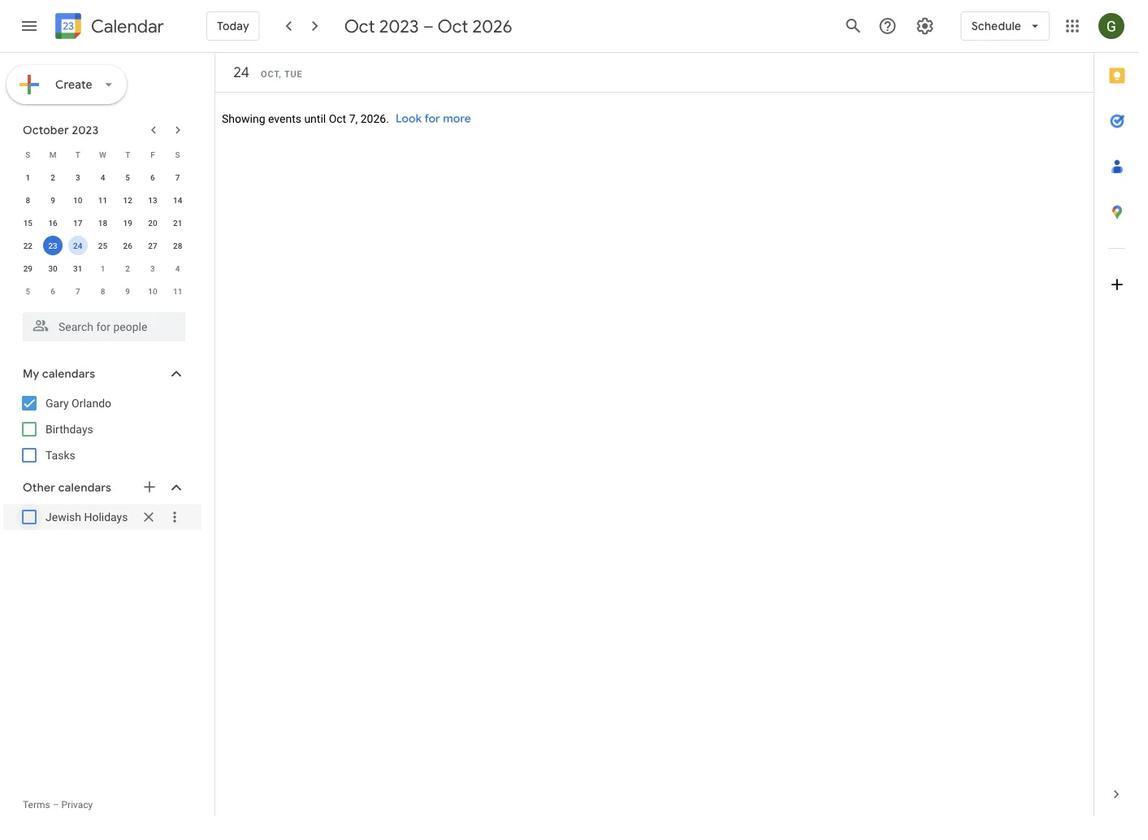 Task type: vqa. For each thing, say whether or not it's contained in the screenshot.
21 Element
yes



Task type: describe. For each thing, give the bounding box(es) containing it.
look for more button
[[389, 99, 478, 138]]

2023 for october
[[72, 123, 99, 137]]

19
[[123, 218, 132, 228]]

1 vertical spatial 3
[[150, 263, 155, 273]]

other
[[23, 480, 55, 495]]

31
[[73, 263, 82, 273]]

terms
[[23, 799, 50, 811]]

30 element
[[43, 259, 63, 278]]

row containing 29
[[15, 257, 190, 280]]

showing
[[222, 112, 265, 125]]

add other calendars image
[[141, 479, 158, 495]]

november 6 element
[[43, 281, 63, 301]]

row containing 5
[[15, 280, 190, 302]]

0 vertical spatial 1
[[26, 172, 30, 182]]

w
[[99, 150, 106, 159]]

november 3 element
[[143, 259, 163, 278]]

2023 for oct
[[379, 15, 419, 37]]

1 horizontal spatial 6
[[150, 172, 155, 182]]

main drawer image
[[20, 16, 39, 36]]

november 1 element
[[93, 259, 113, 278]]

.
[[386, 112, 389, 125]]

1 vertical spatial 5
[[26, 286, 30, 296]]

2 t from the left
[[125, 150, 130, 159]]

14
[[173, 195, 182, 205]]

look
[[396, 111, 422, 126]]

14 element
[[168, 190, 188, 210]]

11 for 11 element
[[98, 195, 107, 205]]

oct , tue
[[261, 69, 303, 79]]

november 10 element
[[143, 281, 163, 301]]

oct 2023 – oct 2026
[[344, 15, 513, 37]]

1 horizontal spatial 7
[[175, 172, 180, 182]]

jewish
[[46, 510, 81, 524]]

schedule
[[972, 19, 1022, 33]]

for
[[425, 111, 440, 126]]

26 element
[[118, 236, 138, 255]]

1 vertical spatial 6
[[51, 286, 55, 296]]

gary
[[46, 396, 69, 410]]

privacy link
[[61, 799, 93, 811]]

my calendars button
[[3, 361, 202, 387]]

16 element
[[43, 213, 63, 233]]

20 element
[[143, 213, 163, 233]]

october 2023
[[23, 123, 99, 137]]

row group containing 1
[[15, 166, 190, 302]]

november 9 element
[[118, 281, 138, 301]]

row containing 15
[[15, 211, 190, 234]]

0 vertical spatial 5
[[125, 172, 130, 182]]

1 horizontal spatial 1
[[101, 263, 105, 273]]

10 for november 10 element
[[148, 286, 157, 296]]

11 element
[[93, 190, 113, 210]]

jewish holidays list item
[[3, 504, 202, 530]]

1 vertical spatial 4
[[175, 263, 180, 273]]

f
[[151, 150, 155, 159]]

25
[[98, 241, 107, 250]]

privacy
[[61, 799, 93, 811]]

21
[[173, 218, 182, 228]]

october 2023 grid
[[15, 143, 190, 302]]

23 cell
[[40, 234, 65, 257]]

1 horizontal spatial 9
[[125, 286, 130, 296]]

29
[[23, 263, 33, 273]]

19 element
[[118, 213, 138, 233]]

row containing 1
[[15, 166, 190, 189]]

november 11 element
[[168, 281, 188, 301]]

orlando
[[72, 396, 111, 410]]

support image
[[879, 16, 898, 36]]

1 s from the left
[[25, 150, 30, 159]]

12
[[123, 195, 132, 205]]

create button
[[7, 65, 127, 104]]

november 4 element
[[168, 259, 188, 278]]

1 t from the left
[[75, 150, 80, 159]]

0 vertical spatial –
[[423, 15, 434, 37]]

tue
[[285, 69, 303, 79]]

11 for november 11 "element"
[[173, 286, 182, 296]]

november 2 element
[[118, 259, 138, 278]]

birthdays
[[46, 422, 93, 436]]

settings menu image
[[916, 16, 935, 36]]

24 cell
[[65, 234, 90, 257]]

other calendars button
[[3, 475, 202, 501]]

27
[[148, 241, 157, 250]]

other calendars
[[23, 480, 111, 495]]

november 5 element
[[18, 281, 38, 301]]

terms link
[[23, 799, 50, 811]]

17 element
[[68, 213, 88, 233]]



Task type: locate. For each thing, give the bounding box(es) containing it.
terms – privacy
[[23, 799, 93, 811]]

0 horizontal spatial 7
[[76, 286, 80, 296]]

,
[[279, 69, 282, 79]]

1 up '15' element
[[26, 172, 30, 182]]

21 element
[[168, 213, 188, 233]]

13
[[148, 195, 157, 205]]

11 up 18
[[98, 195, 107, 205]]

2026
[[473, 15, 513, 37], [361, 112, 386, 125]]

18 element
[[93, 213, 113, 233]]

0 vertical spatial 8
[[26, 195, 30, 205]]

5 up 12 element
[[125, 172, 130, 182]]

jewish holidays
[[46, 510, 128, 524]]

row
[[15, 143, 190, 166], [15, 166, 190, 189], [15, 189, 190, 211], [15, 211, 190, 234], [15, 234, 190, 257], [15, 257, 190, 280], [15, 280, 190, 302]]

25 element
[[93, 236, 113, 255]]

1 horizontal spatial s
[[175, 150, 180, 159]]

16
[[48, 218, 58, 228]]

0 vertical spatial 4
[[101, 172, 105, 182]]

28
[[173, 241, 182, 250]]

more
[[443, 111, 471, 126]]

20
[[148, 218, 157, 228]]

7 up 14 element
[[175, 172, 180, 182]]

row group
[[15, 166, 190, 302]]

3 up november 10 element
[[150, 263, 155, 273]]

1 vertical spatial 9
[[125, 286, 130, 296]]

row up november 1 element
[[15, 234, 190, 257]]

calendar element
[[52, 10, 164, 46]]

1 vertical spatial 24
[[73, 241, 82, 250]]

1 vertical spatial 2
[[125, 263, 130, 273]]

Search for people text field
[[33, 312, 176, 341]]

calendars for other calendars
[[58, 480, 111, 495]]

24 up 31
[[73, 241, 82, 250]]

8 down november 1 element
[[101, 286, 105, 296]]

october
[[23, 123, 69, 137]]

0 horizontal spatial 5
[[26, 286, 30, 296]]

15
[[23, 218, 33, 228]]

7
[[175, 172, 180, 182], [76, 286, 80, 296]]

1 horizontal spatial t
[[125, 150, 130, 159]]

holidays
[[84, 510, 128, 524]]

1 row from the top
[[15, 143, 190, 166]]

0 horizontal spatial 4
[[101, 172, 105, 182]]

0 vertical spatial 2026
[[473, 15, 513, 37]]

today button
[[207, 7, 260, 46]]

10 up 17
[[73, 195, 82, 205]]

1 horizontal spatial 5
[[125, 172, 130, 182]]

24
[[233, 63, 249, 82], [73, 241, 82, 250]]

1 vertical spatial 8
[[101, 286, 105, 296]]

row down november 1 element
[[15, 280, 190, 302]]

24 link
[[227, 58, 256, 87]]

0 horizontal spatial 8
[[26, 195, 30, 205]]

6 row from the top
[[15, 257, 190, 280]]

1 horizontal spatial 10
[[148, 286, 157, 296]]

until
[[304, 112, 326, 125]]

27 element
[[143, 236, 163, 255]]

0 vertical spatial calendars
[[42, 367, 95, 381]]

0 horizontal spatial 2
[[51, 172, 55, 182]]

22 element
[[18, 236, 38, 255]]

8
[[26, 195, 30, 205], [101, 286, 105, 296]]

15 element
[[18, 213, 38, 233]]

0 vertical spatial 9
[[51, 195, 55, 205]]

1 vertical spatial 2023
[[72, 123, 99, 137]]

1 horizontal spatial 8
[[101, 286, 105, 296]]

26
[[123, 241, 132, 250]]

1 vertical spatial 7
[[76, 286, 80, 296]]

calendars for my calendars
[[42, 367, 95, 381]]

row containing 22
[[15, 234, 190, 257]]

11 inside "element"
[[173, 286, 182, 296]]

6 down 30 element
[[51, 286, 55, 296]]

my calendars
[[23, 367, 95, 381]]

1 horizontal spatial 2026
[[473, 15, 513, 37]]

6 down f
[[150, 172, 155, 182]]

row up 18 element
[[15, 189, 190, 211]]

3 up the 10 element
[[76, 172, 80, 182]]

23
[[48, 241, 58, 250]]

5 down 29 element
[[26, 286, 30, 296]]

calendars
[[42, 367, 95, 381], [58, 480, 111, 495]]

0 horizontal spatial 11
[[98, 195, 107, 205]]

my
[[23, 367, 39, 381]]

17
[[73, 218, 82, 228]]

7 row from the top
[[15, 280, 190, 302]]

2023
[[379, 15, 419, 37], [72, 123, 99, 137]]

24 for 24 element
[[73, 241, 82, 250]]

0 vertical spatial 2023
[[379, 15, 419, 37]]

events
[[268, 112, 302, 125]]

0 horizontal spatial 1
[[26, 172, 30, 182]]

0 horizontal spatial 9
[[51, 195, 55, 205]]

10 down november 3 element
[[148, 286, 157, 296]]

12 element
[[118, 190, 138, 210]]

1 horizontal spatial 11
[[173, 286, 182, 296]]

row up november 8 element
[[15, 257, 190, 280]]

0 vertical spatial 6
[[150, 172, 155, 182]]

0 horizontal spatial 3
[[76, 172, 80, 182]]

0 horizontal spatial 24
[[73, 241, 82, 250]]

2 down 26 "element"
[[125, 263, 130, 273]]

2 row from the top
[[15, 166, 190, 189]]

2 s from the left
[[175, 150, 180, 159]]

calendar
[[91, 15, 164, 38]]

4 up 11 element
[[101, 172, 105, 182]]

t
[[75, 150, 80, 159], [125, 150, 130, 159]]

calendars up jewish holidays
[[58, 480, 111, 495]]

0 horizontal spatial 2026
[[361, 112, 386, 125]]

5 row from the top
[[15, 234, 190, 257]]

create
[[55, 77, 93, 92]]

24 element
[[68, 236, 88, 255]]

november 8 element
[[93, 281, 113, 301]]

7 down 31 element
[[76, 286, 80, 296]]

31 element
[[68, 259, 88, 278]]

1
[[26, 172, 30, 182], [101, 263, 105, 273]]

m
[[49, 150, 56, 159]]

t left f
[[125, 150, 130, 159]]

november 7 element
[[68, 281, 88, 301]]

2 down the m on the top left of the page
[[51, 172, 55, 182]]

1 horizontal spatial 24
[[233, 63, 249, 82]]

6
[[150, 172, 155, 182], [51, 286, 55, 296]]

1 vertical spatial 1
[[101, 263, 105, 273]]

24 for 24 link
[[233, 63, 249, 82]]

0 vertical spatial 10
[[73, 195, 82, 205]]

1 up november 8 element
[[101, 263, 105, 273]]

schedule button
[[961, 7, 1050, 46]]

calendars inside dropdown button
[[42, 367, 95, 381]]

row containing 8
[[15, 189, 190, 211]]

10
[[73, 195, 82, 205], [148, 286, 157, 296]]

t right the m on the top left of the page
[[75, 150, 80, 159]]

9 down november 2 element
[[125, 286, 130, 296]]

1 horizontal spatial 4
[[175, 263, 180, 273]]

24 left ,
[[233, 63, 249, 82]]

18
[[98, 218, 107, 228]]

29 element
[[18, 259, 38, 278]]

1 horizontal spatial 2023
[[379, 15, 419, 37]]

tab list
[[1095, 53, 1140, 772]]

9
[[51, 195, 55, 205], [125, 286, 130, 296]]

22
[[23, 241, 33, 250]]

0 vertical spatial 24
[[233, 63, 249, 82]]

oct
[[344, 15, 375, 37], [438, 15, 469, 37], [261, 69, 279, 79], [329, 112, 347, 125]]

3
[[76, 172, 80, 182], [150, 263, 155, 273]]

30
[[48, 263, 58, 273]]

10 element
[[68, 190, 88, 210]]

0 vertical spatial 3
[[76, 172, 80, 182]]

28 element
[[168, 236, 188, 255]]

row up 11 element
[[15, 143, 190, 166]]

s right f
[[175, 150, 180, 159]]

gary orlando
[[46, 396, 111, 410]]

7,
[[349, 112, 358, 125]]

3 row from the top
[[15, 189, 190, 211]]

0 vertical spatial 11
[[98, 195, 107, 205]]

11 down november 4 element
[[173, 286, 182, 296]]

1 vertical spatial –
[[53, 799, 59, 811]]

calendars inside 'dropdown button'
[[58, 480, 111, 495]]

0 horizontal spatial t
[[75, 150, 80, 159]]

0 horizontal spatial s
[[25, 150, 30, 159]]

4 row from the top
[[15, 211, 190, 234]]

1 vertical spatial 2026
[[361, 112, 386, 125]]

row down 11 element
[[15, 211, 190, 234]]

1 horizontal spatial 3
[[150, 263, 155, 273]]

1 horizontal spatial 2
[[125, 263, 130, 273]]

0 vertical spatial 7
[[175, 172, 180, 182]]

row containing s
[[15, 143, 190, 166]]

showing events until oct 7, 2026 .
[[222, 112, 389, 125]]

23, today element
[[43, 236, 63, 255]]

2
[[51, 172, 55, 182], [125, 263, 130, 273]]

s left the m on the top left of the page
[[25, 150, 30, 159]]

4
[[101, 172, 105, 182], [175, 263, 180, 273]]

0 vertical spatial 2
[[51, 172, 55, 182]]

my calendars list
[[3, 390, 202, 468]]

calendars up gary orlando
[[42, 367, 95, 381]]

9 up the 16 element
[[51, 195, 55, 205]]

calendar heading
[[88, 15, 164, 38]]

0 horizontal spatial 2023
[[72, 123, 99, 137]]

1 vertical spatial calendars
[[58, 480, 111, 495]]

–
[[423, 15, 434, 37], [53, 799, 59, 811]]

None search field
[[0, 306, 202, 341]]

4 down 28 element
[[175, 263, 180, 273]]

10 for the 10 element
[[73, 195, 82, 205]]

5
[[125, 172, 130, 182], [26, 286, 30, 296]]

11
[[98, 195, 107, 205], [173, 286, 182, 296]]

0 horizontal spatial 6
[[51, 286, 55, 296]]

tasks
[[46, 448, 75, 462]]

24 inside cell
[[73, 241, 82, 250]]

today
[[217, 19, 249, 33]]

13 element
[[143, 190, 163, 210]]

0 horizontal spatial –
[[53, 799, 59, 811]]

1 vertical spatial 10
[[148, 286, 157, 296]]

look for more
[[396, 111, 471, 126]]

row down w
[[15, 166, 190, 189]]

1 vertical spatial 11
[[173, 286, 182, 296]]

s
[[25, 150, 30, 159], [175, 150, 180, 159]]

8 up '15' element
[[26, 195, 30, 205]]

0 horizontal spatial 10
[[73, 195, 82, 205]]

1 horizontal spatial –
[[423, 15, 434, 37]]



